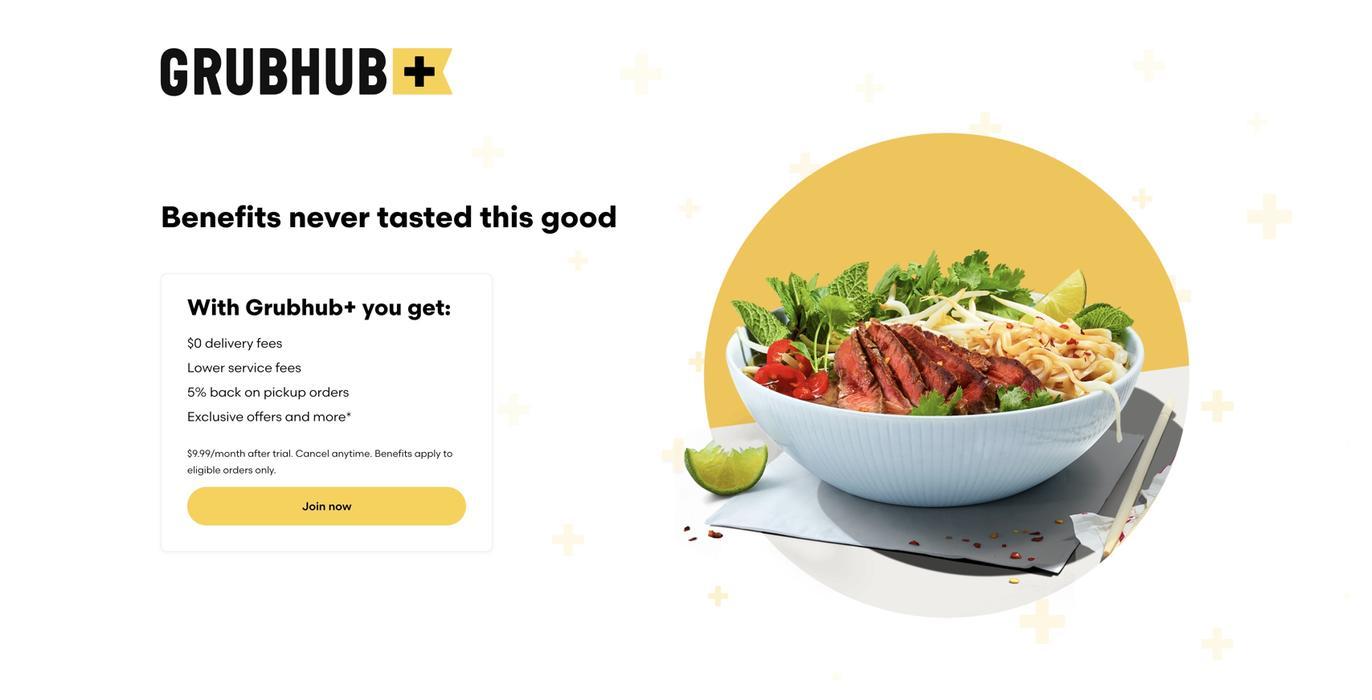 Task type: describe. For each thing, give the bounding box(es) containing it.
eligible
[[187, 464, 221, 476]]

apply
[[414, 448, 441, 460]]

anytime.
[[332, 448, 372, 460]]

with
[[187, 294, 240, 321]]

5%
[[187, 385, 207, 400]]

service
[[228, 360, 272, 376]]

to
[[443, 448, 453, 460]]

only.
[[255, 464, 276, 476]]

lower service fees
[[187, 360, 301, 376]]

5% back on pickup orders
[[187, 385, 349, 400]]

with grubhub+ you get:
[[187, 294, 451, 321]]

more*
[[313, 409, 352, 425]]

good
[[541, 199, 617, 235]]

grubhub+ logo image
[[161, 48, 452, 96]]

lower
[[187, 360, 225, 376]]

now
[[328, 500, 352, 514]]

pickup
[[264, 385, 306, 400]]

exclusive
[[187, 409, 244, 425]]

$0 delivery fees
[[187, 335, 282, 351]]

never
[[288, 199, 370, 235]]

after
[[248, 448, 270, 460]]

0 horizontal spatial benefits
[[161, 199, 281, 235]]

0 vertical spatial orders
[[309, 385, 349, 400]]

you
[[362, 294, 402, 321]]

tasted
[[377, 199, 473, 235]]

fees for $0 delivery fees
[[257, 335, 282, 351]]

orders inside $9.99/month after trial. cancel anytime. benefits apply to eligible orders only.
[[223, 464, 253, 476]]

offers
[[247, 409, 282, 425]]



Task type: locate. For each thing, give the bounding box(es) containing it.
0 horizontal spatial orders
[[223, 464, 253, 476]]

and
[[285, 409, 310, 425]]

back
[[210, 385, 241, 400]]

orders down after
[[223, 464, 253, 476]]

0 vertical spatial fees
[[257, 335, 282, 351]]

orders
[[309, 385, 349, 400], [223, 464, 253, 476]]

on
[[245, 385, 260, 400]]

benefits
[[161, 199, 281, 235], [375, 448, 412, 460]]

delivery
[[205, 335, 253, 351]]

benefits never tasted this good
[[161, 199, 617, 235]]

exclusive offers and more*
[[187, 409, 352, 425]]

benefits inside $9.99/month after trial. cancel anytime. benefits apply to eligible orders only.
[[375, 448, 412, 460]]

this
[[480, 199, 534, 235]]

join now button
[[187, 488, 466, 526]]

1 horizontal spatial orders
[[309, 385, 349, 400]]

1 vertical spatial benefits
[[375, 448, 412, 460]]

fees for lower service fees
[[275, 360, 301, 376]]

cancel
[[296, 448, 329, 460]]

0 vertical spatial benefits
[[161, 199, 281, 235]]

1 horizontal spatial benefits
[[375, 448, 412, 460]]

join
[[302, 500, 326, 514]]

1 vertical spatial fees
[[275, 360, 301, 376]]

grubhub+
[[245, 294, 357, 321]]

fees
[[257, 335, 282, 351], [275, 360, 301, 376]]

fees up service
[[257, 335, 282, 351]]

trial.
[[273, 448, 293, 460]]

1 vertical spatial orders
[[223, 464, 253, 476]]

fees up pickup
[[275, 360, 301, 376]]

join now
[[302, 500, 352, 514]]

$9.99/month
[[187, 448, 245, 460]]

get:
[[407, 294, 451, 321]]

orders up more*
[[309, 385, 349, 400]]

$9.99/month after trial. cancel anytime. benefits apply to eligible orders only.
[[187, 448, 453, 476]]

$0
[[187, 335, 202, 351]]



Task type: vqa. For each thing, say whether or not it's contained in the screenshot.
FEES related to $0 delivery fees
yes



